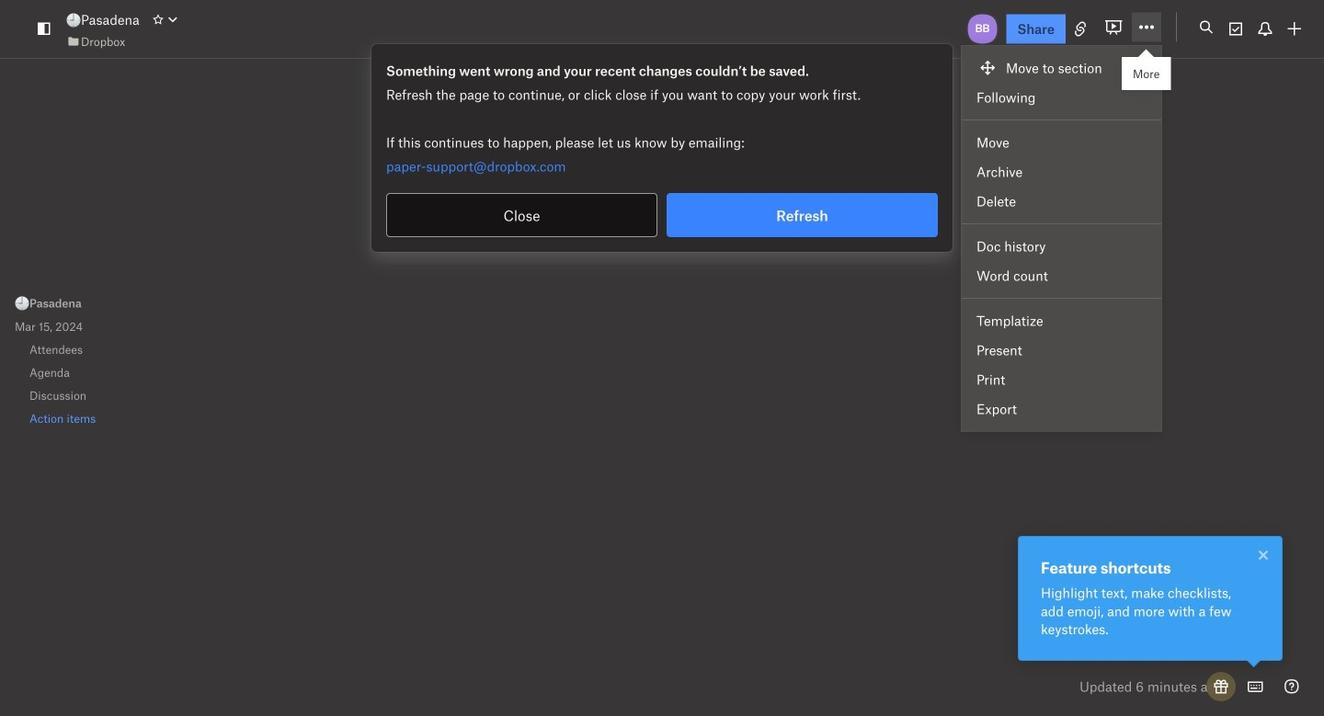 Task type: describe. For each thing, give the bounding box(es) containing it.
nine o'clock image
[[15, 296, 29, 311]]



Task type: locate. For each thing, give the bounding box(es) containing it.
nine o'clock image
[[66, 13, 81, 28]]

overlay image
[[1253, 544, 1275, 567]]

close image
[[1253, 544, 1275, 567]]

navigation
[[0, 273, 271, 450]]

menu
[[962, 46, 1161, 431]]



Task type: vqa. For each thing, say whether or not it's contained in the screenshot.
'Overlay' icon
yes



